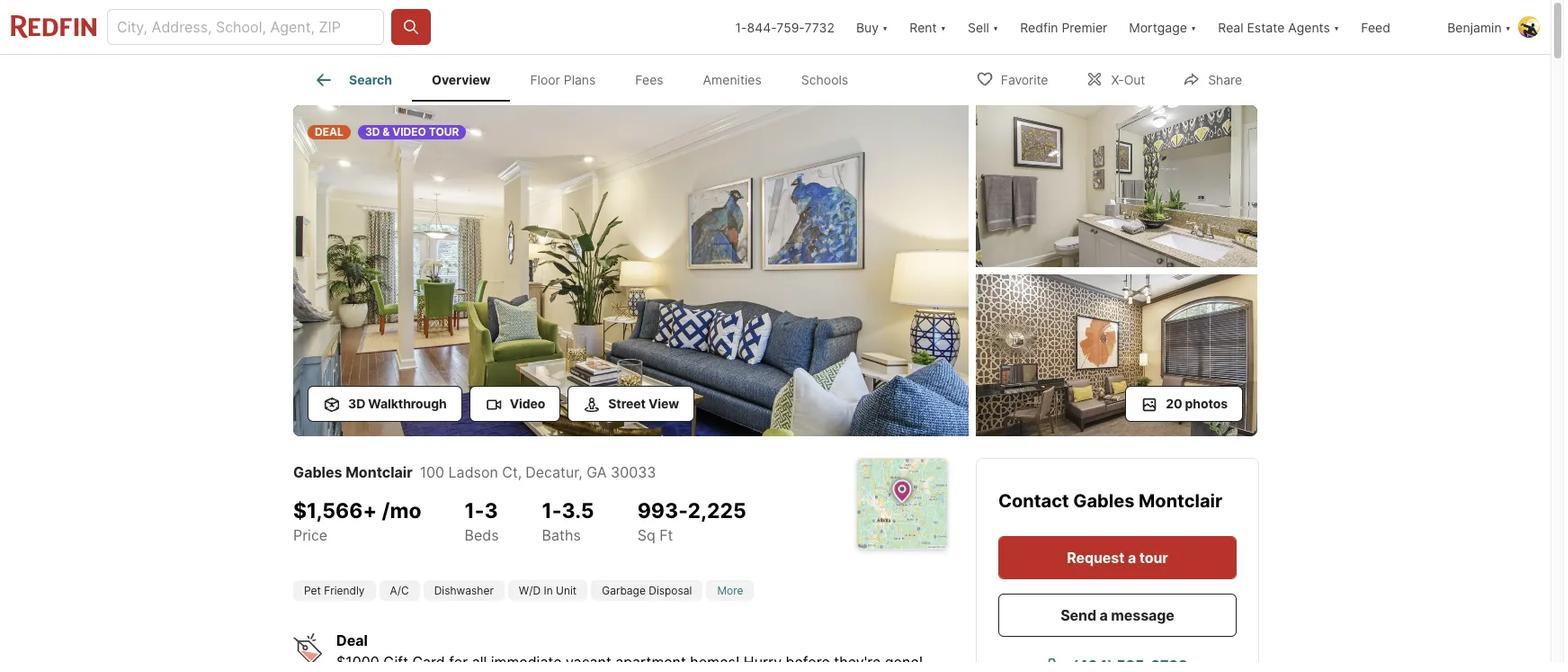 Task type: describe. For each thing, give the bounding box(es) containing it.
5 ▾ from the left
[[1334, 19, 1340, 35]]

w/d in unit
[[519, 584, 577, 597]]

30033
[[611, 463, 656, 481]]

redfin
[[1020, 19, 1058, 35]]

beds
[[465, 526, 499, 544]]

▾ for mortgage ▾
[[1191, 19, 1197, 35]]

20 photos
[[1166, 396, 1228, 411]]

fees
[[635, 72, 664, 87]]

a/c
[[390, 584, 409, 597]]

share button
[[1168, 60, 1258, 97]]

20
[[1166, 396, 1182, 411]]

premier
[[1062, 19, 1108, 35]]

real estate agents ▾ button
[[1207, 0, 1350, 54]]

feed button
[[1350, 0, 1437, 54]]

sell ▾ button
[[968, 0, 999, 54]]

garbage
[[602, 584, 646, 597]]

share
[[1208, 72, 1242, 87]]

friendly
[[324, 584, 365, 597]]

overview tab
[[412, 58, 510, 102]]

x-out
[[1111, 72, 1145, 87]]

view
[[649, 396, 679, 411]]

fees tab
[[616, 58, 683, 102]]

buy ▾
[[856, 19, 888, 35]]

a for request
[[1128, 549, 1136, 567]]

amenities
[[703, 72, 762, 87]]

pet
[[304, 584, 321, 597]]

1- for 844-
[[735, 19, 747, 35]]

benjamin
[[1448, 19, 1502, 35]]

7732
[[805, 19, 835, 35]]

floor plans
[[530, 72, 596, 87]]

844-
[[747, 19, 777, 35]]

rent ▾
[[910, 19, 946, 35]]

2,225
[[688, 498, 746, 523]]

1 vertical spatial montclair
[[1139, 490, 1223, 512]]

3
[[484, 498, 498, 523]]

1 vertical spatial gables
[[1073, 490, 1135, 512]]

a for send
[[1100, 606, 1108, 624]]

map entry image
[[857, 459, 947, 549]]

1- for 3.5
[[542, 498, 562, 523]]

w/d
[[519, 584, 541, 597]]

ladson
[[449, 463, 498, 481]]

real
[[1218, 19, 1244, 35]]

1-844-759-7732 link
[[735, 19, 835, 35]]

x-
[[1111, 72, 1124, 87]]

1-3.5 baths
[[542, 498, 594, 544]]

993-
[[638, 498, 688, 523]]

▾ for sell ▾
[[993, 19, 999, 35]]

message
[[1111, 606, 1175, 624]]

send
[[1061, 606, 1097, 624]]

3d for 3d walkthrough
[[348, 396, 365, 411]]

993-2,225 sq ft
[[638, 498, 746, 544]]

estate
[[1247, 19, 1285, 35]]

dishwasher
[[434, 584, 494, 597]]

video button
[[469, 386, 561, 422]]

walkthrough
[[368, 396, 447, 411]]

price
[[293, 526, 328, 544]]

buy
[[856, 19, 879, 35]]

agents
[[1288, 19, 1330, 35]]

buy ▾ button
[[856, 0, 888, 54]]

redfin premier button
[[1009, 0, 1118, 54]]

more
[[717, 584, 743, 597]]

real estate agents ▾ link
[[1218, 0, 1340, 54]]

mortgage ▾
[[1129, 19, 1197, 35]]

x-out button
[[1071, 60, 1161, 97]]

feed
[[1361, 19, 1391, 35]]

search link
[[313, 69, 392, 91]]

contact gables montclair
[[999, 490, 1223, 512]]

favorite
[[1001, 72, 1048, 87]]

pet friendly
[[304, 584, 365, 597]]

in
[[544, 584, 553, 597]]

100
[[420, 463, 445, 481]]

schools tab
[[782, 58, 868, 102]]

deal
[[315, 125, 344, 139]]

▾ for buy ▾
[[882, 19, 888, 35]]

video
[[392, 125, 426, 139]]

0 vertical spatial gables
[[293, 463, 342, 481]]



Task type: locate. For each thing, give the bounding box(es) containing it.
sell
[[968, 19, 989, 35]]

montclair
[[346, 463, 413, 481], [1139, 490, 1223, 512]]

3d walkthrough button
[[308, 386, 462, 422]]

2 ▾ from the left
[[941, 19, 946, 35]]

1- inside 1-3 beds
[[465, 498, 484, 523]]

1- inside 1-3.5 baths
[[542, 498, 562, 523]]

image image
[[293, 105, 969, 436], [976, 105, 1258, 267], [976, 274, 1258, 436]]

1 , from the left
[[518, 463, 522, 481]]

floor
[[530, 72, 560, 87]]

1 vertical spatial a
[[1100, 606, 1108, 624]]

2 horizontal spatial 1-
[[735, 19, 747, 35]]

request a tour button
[[999, 536, 1237, 579]]

photos
[[1185, 396, 1228, 411]]

rent ▾ button
[[910, 0, 946, 54]]

▾ right agents
[[1334, 19, 1340, 35]]

1 vertical spatial 3d
[[348, 396, 365, 411]]

out
[[1124, 72, 1145, 87]]

/mo
[[382, 498, 421, 523]]

1- up "beds"
[[465, 498, 484, 523]]

3d walkthrough
[[348, 396, 447, 411]]

0 horizontal spatial a
[[1100, 606, 1108, 624]]

amenities tab
[[683, 58, 782, 102]]

redfin premier
[[1020, 19, 1108, 35]]

search
[[349, 72, 392, 87]]

$1,566+ /mo price
[[293, 498, 421, 544]]

request a tour
[[1067, 549, 1168, 567]]

ga
[[587, 463, 607, 481]]

overview
[[432, 72, 491, 87]]

1- up baths
[[542, 498, 562, 523]]

1- left 759-
[[735, 19, 747, 35]]

3.5
[[562, 498, 594, 523]]

3d inside 'button'
[[348, 396, 365, 411]]

tab list containing search
[[293, 55, 883, 102]]

a left tour
[[1128, 549, 1136, 567]]

3 ▾ from the left
[[993, 19, 999, 35]]

0 horizontal spatial gables
[[293, 463, 342, 481]]

request
[[1067, 549, 1125, 567]]

gables montclair 100 ladson ct , decatur , ga 30033
[[293, 463, 656, 481]]

mortgage ▾ button
[[1129, 0, 1197, 54]]

rent ▾ button
[[899, 0, 957, 54]]

▾ for benjamin ▾
[[1505, 19, 1511, 35]]

send a message
[[1061, 606, 1175, 624]]

sq
[[638, 526, 655, 544]]

a
[[1128, 549, 1136, 567], [1100, 606, 1108, 624]]

mortgage
[[1129, 19, 1187, 35]]

0 vertical spatial montclair
[[346, 463, 413, 481]]

video
[[510, 396, 545, 411]]

submit search image
[[402, 18, 420, 36]]

City, Address, School, Agent, ZIP search field
[[107, 9, 384, 45]]

plans
[[564, 72, 596, 87]]

$1,566+
[[293, 498, 377, 523]]

real estate agents ▾
[[1218, 19, 1340, 35]]

&
[[383, 125, 390, 139]]

1 horizontal spatial a
[[1128, 549, 1136, 567]]

montclair up "/mo"
[[346, 463, 413, 481]]

sell ▾
[[968, 19, 999, 35]]

ft
[[660, 526, 673, 544]]

3d left walkthrough
[[348, 396, 365, 411]]

1-844-759-7732
[[735, 19, 835, 35]]

1 horizontal spatial montclair
[[1139, 490, 1223, 512]]

contact
[[999, 490, 1069, 512]]

deal
[[336, 632, 368, 649]]

gables up request
[[1073, 490, 1135, 512]]

street view button
[[568, 386, 695, 422]]

▾ for rent ▾
[[941, 19, 946, 35]]

1-3 beds
[[465, 498, 499, 544]]

▾ right "rent"
[[941, 19, 946, 35]]

3d & video tour
[[365, 125, 459, 139]]

0 vertical spatial 3d
[[365, 125, 380, 139]]

, left decatur
[[518, 463, 522, 481]]

1 horizontal spatial 1-
[[542, 498, 562, 523]]

tour
[[1139, 549, 1168, 567]]

0 horizontal spatial ,
[[518, 463, 522, 481]]

garbage disposal
[[602, 584, 692, 597]]

▾ right "sell"
[[993, 19, 999, 35]]

baths
[[542, 526, 581, 544]]

montclair up tour
[[1139, 490, 1223, 512]]

gables
[[293, 463, 342, 481], [1073, 490, 1135, 512]]

user photo image
[[1518, 16, 1540, 38]]

decatur
[[526, 463, 579, 481]]

ct
[[502, 463, 518, 481]]

,
[[518, 463, 522, 481], [579, 463, 583, 481]]

4 ▾ from the left
[[1191, 19, 1197, 35]]

0 horizontal spatial montclair
[[346, 463, 413, 481]]

▾ right the mortgage
[[1191, 19, 1197, 35]]

20 photos button
[[1126, 386, 1243, 422]]

1 horizontal spatial gables
[[1073, 490, 1135, 512]]

1 ▾ from the left
[[882, 19, 888, 35]]

3d
[[365, 125, 380, 139], [348, 396, 365, 411]]

gables up $1,566+
[[293, 463, 342, 481]]

street view
[[608, 396, 679, 411]]

3d left &
[[365, 125, 380, 139]]

1 horizontal spatial ,
[[579, 463, 583, 481]]

disposal
[[649, 584, 692, 597]]

rent
[[910, 19, 937, 35]]

2 , from the left
[[579, 463, 583, 481]]

▾
[[882, 19, 888, 35], [941, 19, 946, 35], [993, 19, 999, 35], [1191, 19, 1197, 35], [1334, 19, 1340, 35], [1505, 19, 1511, 35]]

, left ga
[[579, 463, 583, 481]]

tour
[[429, 125, 459, 139]]

benjamin ▾
[[1448, 19, 1511, 35]]

floor plans tab
[[510, 58, 616, 102]]

buy ▾ button
[[846, 0, 899, 54]]

unit
[[556, 584, 577, 597]]

send a message button
[[999, 594, 1237, 637]]

0 vertical spatial a
[[1128, 549, 1136, 567]]

a right send
[[1100, 606, 1108, 624]]

6 ▾ from the left
[[1505, 19, 1511, 35]]

street
[[608, 396, 646, 411]]

sell ▾ button
[[957, 0, 1009, 54]]

▾ left user photo
[[1505, 19, 1511, 35]]

1- for 3
[[465, 498, 484, 523]]

tab list
[[293, 55, 883, 102]]

▾ right buy
[[882, 19, 888, 35]]

3d for 3d & video tour
[[365, 125, 380, 139]]

759-
[[777, 19, 805, 35]]

schools
[[801, 72, 848, 87]]

0 horizontal spatial 1-
[[465, 498, 484, 523]]



Task type: vqa. For each thing, say whether or not it's contained in the screenshot.
Submit Search ICON
yes



